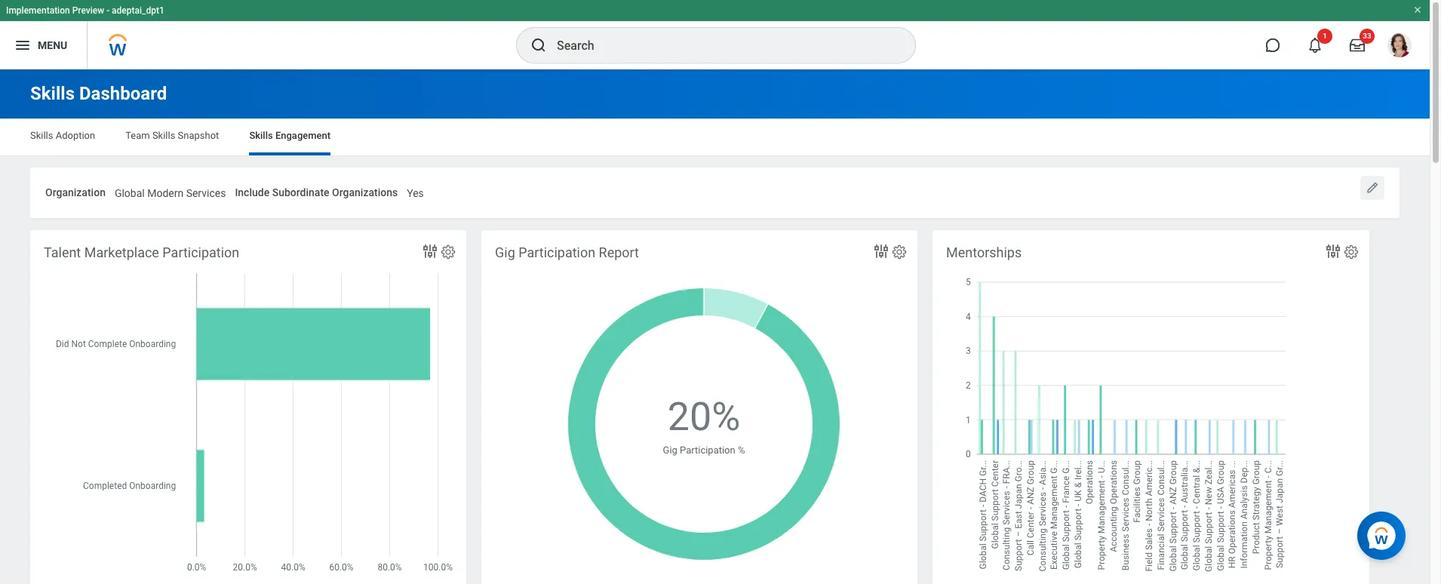 Task type: locate. For each thing, give the bounding box(es) containing it.
Global Modern Services text field
[[115, 178, 226, 204]]

gig inside '20% gig participation %'
[[663, 445, 678, 456]]

configure and view chart data image
[[421, 242, 439, 260], [873, 242, 891, 260]]

menu banner
[[0, 0, 1430, 69]]

33
[[1363, 32, 1372, 40]]

participation inside '20% gig participation %'
[[680, 445, 736, 456]]

talent marketplace participation
[[44, 244, 240, 260]]

0 horizontal spatial participation
[[163, 244, 240, 260]]

participation down 20% button
[[680, 445, 736, 456]]

skills right team
[[152, 130, 175, 141]]

profile logan mcneil image
[[1388, 33, 1412, 60]]

1 configure and view chart data image from the left
[[421, 242, 439, 260]]

mentorships element
[[933, 230, 1370, 584]]

gig
[[495, 244, 515, 260], [663, 445, 678, 456]]

configure and view chart data image left 'configure talent marketplace participation' "icon"
[[421, 242, 439, 260]]

participation inside talent marketplace participation element
[[163, 244, 240, 260]]

skills left adoption in the top left of the page
[[30, 130, 53, 141]]

33 button
[[1341, 29, 1375, 62]]

1 vertical spatial gig
[[663, 445, 678, 456]]

Search Workday  search field
[[557, 29, 885, 62]]

skills up skills adoption
[[30, 83, 75, 104]]

gig down 20%
[[663, 445, 678, 456]]

gig right 'configure talent marketplace participation' "icon"
[[495, 244, 515, 260]]

1 horizontal spatial configure and view chart data image
[[873, 242, 891, 260]]

edit image
[[1366, 180, 1381, 196]]

configure and view chart data image inside talent marketplace participation element
[[421, 242, 439, 260]]

participation left report
[[519, 244, 596, 260]]

configure talent marketplace participation image
[[440, 244, 457, 260]]

participation
[[163, 244, 240, 260], [519, 244, 596, 260], [680, 445, 736, 456]]

configure mentorships image
[[1344, 244, 1360, 260]]

menu
[[38, 39, 67, 51]]

configure and view chart data image
[[1325, 242, 1343, 260]]

gig participation report element
[[482, 230, 918, 584]]

notifications large image
[[1308, 38, 1323, 53]]

configure and view chart data image left configure gig participation report icon
[[873, 242, 891, 260]]

services
[[186, 187, 226, 199]]

tab list
[[15, 119, 1415, 156]]

2 configure and view chart data image from the left
[[873, 242, 891, 260]]

participation down services
[[163, 244, 240, 260]]

1 horizontal spatial gig
[[663, 445, 678, 456]]

skills for skills adoption
[[30, 130, 53, 141]]

global
[[115, 187, 145, 199]]

participation for 20%
[[680, 445, 736, 456]]

0 vertical spatial gig
[[495, 244, 515, 260]]

team
[[125, 130, 150, 141]]

participation for talent
[[163, 244, 240, 260]]

skills engagement
[[249, 130, 331, 141]]

include
[[235, 186, 270, 199]]

dashboard
[[79, 83, 167, 104]]

0 horizontal spatial configure and view chart data image
[[421, 242, 439, 260]]

1
[[1323, 32, 1328, 40]]

implementation preview -   adeptai_dpt1
[[6, 5, 164, 16]]

20% gig participation %
[[663, 394, 745, 456]]

1 button
[[1299, 29, 1333, 62]]

adoption
[[56, 130, 95, 141]]

close environment banner image
[[1414, 5, 1423, 14]]

tab list containing skills adoption
[[15, 119, 1415, 156]]

tab list inside the 20% main content
[[15, 119, 1415, 156]]

preview
[[72, 5, 104, 16]]

configure and view chart data image for report
[[873, 242, 891, 260]]

1 horizontal spatial participation
[[519, 244, 596, 260]]

skills left engagement
[[249, 130, 273, 141]]

%
[[738, 445, 745, 456]]

2 horizontal spatial participation
[[680, 445, 736, 456]]

skills
[[30, 83, 75, 104], [30, 130, 53, 141], [152, 130, 175, 141], [249, 130, 273, 141]]

adeptai_dpt1
[[112, 5, 164, 16]]

skills for skills engagement
[[249, 130, 273, 141]]



Task type: vqa. For each thing, say whether or not it's contained in the screenshot.
1 button
yes



Task type: describe. For each thing, give the bounding box(es) containing it.
yes
[[407, 187, 424, 199]]

0 horizontal spatial gig
[[495, 244, 515, 260]]

20% main content
[[0, 69, 1430, 584]]

organizations
[[332, 186, 398, 199]]

menu button
[[0, 21, 87, 69]]

gig participation report
[[495, 244, 639, 260]]

talent
[[44, 244, 81, 260]]

report
[[599, 244, 639, 260]]

global modern services
[[115, 187, 226, 199]]

skills for skills dashboard
[[30, 83, 75, 104]]

subordinate
[[272, 186, 330, 199]]

configure gig participation report image
[[891, 244, 908, 260]]

marketplace
[[84, 244, 159, 260]]

-
[[107, 5, 110, 16]]

implementation
[[6, 5, 70, 16]]

team skills snapshot
[[125, 130, 219, 141]]

search image
[[530, 36, 548, 54]]

engagement
[[275, 130, 331, 141]]

skills adoption
[[30, 130, 95, 141]]

snapshot
[[178, 130, 219, 141]]

organization
[[45, 186, 106, 199]]

mentorships
[[947, 244, 1022, 260]]

justify image
[[14, 36, 32, 54]]

talent marketplace participation element
[[30, 230, 467, 584]]

configure and view chart data image for participation
[[421, 242, 439, 260]]

modern
[[147, 187, 184, 199]]

include subordinate organizations element
[[407, 177, 424, 205]]

include subordinate organizations
[[235, 186, 398, 199]]

organization element
[[115, 177, 226, 205]]

skills dashboard
[[30, 83, 167, 104]]

inbox large image
[[1350, 38, 1366, 53]]

20%
[[668, 394, 741, 440]]

20% button
[[668, 391, 743, 443]]

Yes text field
[[407, 178, 424, 204]]



